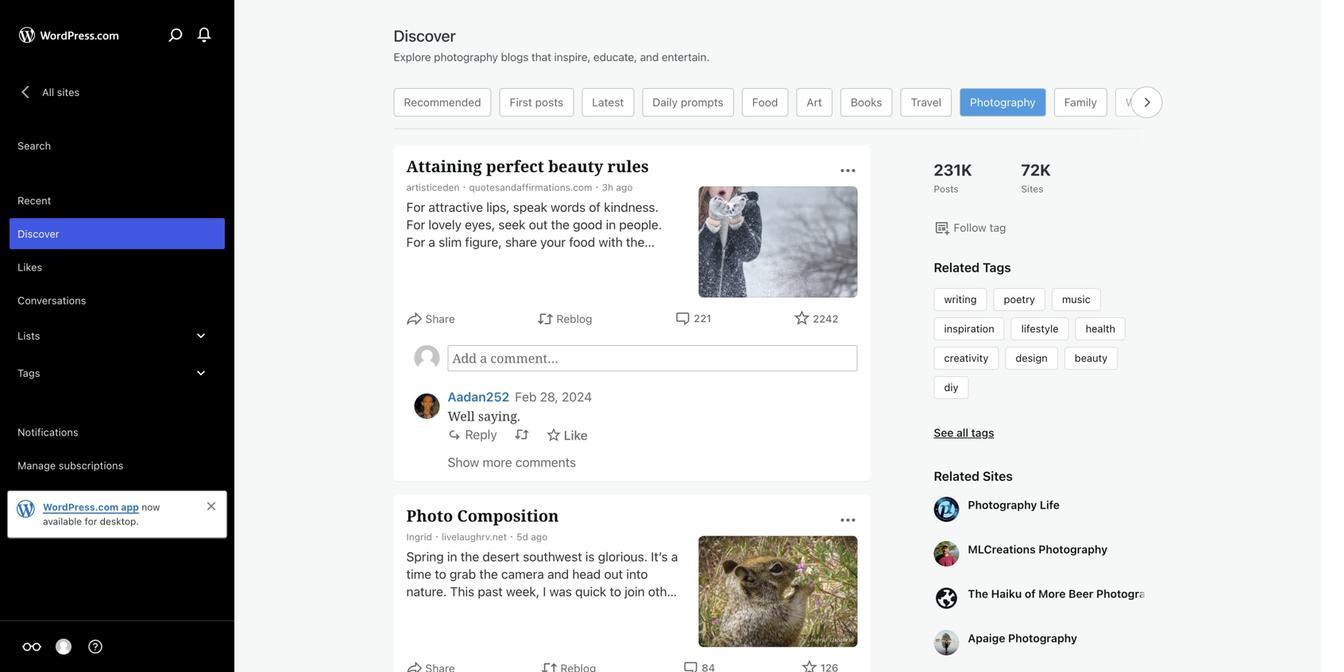 Task type: describe. For each thing, give the bounding box(es) containing it.
notifications link
[[10, 417, 225, 448]]

our for poise,
[[406, 409, 425, 425]]

0 vertical spatial contact
[[453, 392, 497, 407]]

· left 3h
[[595, 180, 599, 193]]

and inside the photo composition ingrid · livelaughrv.net · 5d ago spring in the desert southwest is glorious. it's a time to grab the camera and head out into nature. this past week, i was quick to join other members of our local camera club for a photography outing.
[[547, 567, 569, 582]]

Travel radio
[[900, 88, 952, 117]]

for inside the photo composition ingrid · livelaughrv.net · 5d ago spring in the desert southwest is glorious. it's a time to grab the camera and head out into nature. this past week, i was quick to join other members of our local camera club for a photography outing.
[[605, 602, 621, 617]]

lists
[[17, 330, 40, 342]]

ago inside the photo composition ingrid · livelaughrv.net · 5d ago spring in the desert southwest is glorious. it's a time to grab the camera and head out into nature. this past week, i was quick to join other members of our local camera club for a photography outing.
[[531, 532, 548, 543]]

related for related tags
[[934, 260, 979, 275]]

· up the attractive
[[463, 180, 466, 193]]

of inside the photo composition ingrid · livelaughrv.net · 5d ago spring in the desert southwest is glorious. it's a time to grab the camera and head out into nature. this past week, i was quick to join other members of our local camera club for a photography outing.
[[464, 602, 475, 617]]

a down join on the left bottom
[[624, 602, 631, 617]]

turn this comment into its own post button
[[515, 428, 529, 442]]

knowledge
[[545, 305, 607, 320]]

Food radio
[[742, 88, 788, 117]]

restored,
[[406, 497, 458, 512]]

reply button
[[448, 428, 497, 443]]

now available for desktop.
[[43, 502, 160, 527]]

apaige photography
[[968, 632, 1077, 645]]

reblog button
[[537, 311, 592, 328]]

tradition
[[496, 427, 543, 442]]

week,
[[506, 585, 540, 600]]

related tags
[[934, 260, 1011, 275]]

sites for 72k
[[1021, 183, 1043, 195]]

join
[[625, 585, 645, 600]]

speak
[[513, 200, 547, 215]]

it's
[[651, 550, 668, 565]]

throw
[[444, 532, 476, 547]]

here
[[610, 392, 636, 407]]

attractive
[[429, 200, 483, 215]]

1 vertical spatial to
[[435, 567, 446, 582]]

2 for from the top
[[406, 217, 425, 232]]

leave
[[428, 427, 458, 442]]

attaining
[[406, 155, 482, 177]]

things
[[541, 479, 577, 494]]

a right it's
[[671, 550, 678, 565]]

for inside for poise, walk with the knowledge you'll never walk alone. … note this website is available for sale with all the content and products, if you are interested in it, do contact us with your offers here from our contact page. we leave you a tradition with a future. the tender loving care of human beings will never become obsolete. people even more than things have to be restored, renewed, revived, reclaimed and redeemed and redeemed and redeemed. never throw out anybody.
[[575, 357, 591, 372]]

diy
[[944, 382, 958, 394]]

daily prompts
[[652, 96, 723, 109]]

renewed,
[[461, 497, 514, 512]]

sites
[[57, 86, 80, 98]]

us
[[500, 392, 514, 407]]

lifestyle link
[[1021, 323, 1059, 335]]

redeemed.
[[579, 514, 641, 529]]

Family radio
[[1054, 88, 1107, 117]]

ago inside attaining perfect beauty rules artisticeden · quotesandaffirmations.com · 3h ago
[[616, 182, 633, 193]]

2 redeemed from the left
[[493, 514, 551, 529]]

notifications
[[17, 427, 78, 438]]

photo composition ingrid · livelaughrv.net · 5d ago spring in the desert southwest is glorious. it's a time to grab the camera and head out into nature. this past week, i was quick to join other members of our local camera club for a photography outing.
[[406, 505, 679, 635]]

0 vertical spatial camera
[[501, 567, 544, 582]]

…
[[406, 340, 416, 355]]

with down 'products,'
[[517, 392, 541, 407]]

with up human on the left bottom of the page
[[547, 427, 571, 442]]

prompts
[[681, 96, 723, 109]]

the up past
[[479, 567, 498, 582]]

beauty inside attaining perfect beauty rules artisticeden · quotesandaffirmations.com · 3h ago
[[548, 155, 603, 177]]

page.
[[476, 409, 508, 425]]

photo composition link
[[406, 505, 559, 528]]

kindness.
[[604, 200, 659, 215]]

seek
[[498, 217, 525, 232]]

28,
[[540, 390, 558, 405]]

food
[[752, 96, 778, 109]]

aadan252
[[448, 390, 509, 405]]

that
[[531, 50, 551, 64]]

are
[[594, 375, 612, 390]]

Photography radio
[[960, 88, 1046, 117]]

feb
[[515, 390, 537, 405]]

manage
[[17, 460, 56, 472]]

the down note
[[406, 375, 425, 390]]

this
[[437, 357, 458, 372]]

Recommended radio
[[394, 88, 491, 117]]

the up the grab
[[461, 550, 479, 565]]

1 vertical spatial never
[[406, 462, 438, 477]]

Writing radio
[[1115, 88, 1173, 117]]

see all tags
[[934, 427, 994, 440]]

a up loving
[[485, 427, 492, 442]]

than
[[513, 479, 538, 494]]

a inside for attractive lips, speak words of kindness. for lovely eyes, seek out the good in people. for a slim figure, share your food with the hungry.
[[429, 235, 435, 250]]

available inside now available for desktop.
[[43, 516, 82, 527]]

likes link
[[10, 252, 225, 283]]

1 horizontal spatial the
[[968, 588, 988, 601]]

photography inside the photo composition ingrid · livelaughrv.net · 5d ago spring in the desert southwest is glorious. it's a time to grab the camera and head out into nature. this past week, i was quick to join other members of our local camera club for a photography outing.
[[406, 620, 480, 635]]

the inside for poise, walk with the knowledge you'll never walk alone. … note this website is available for sale with all the content and products, if you are interested in it, do contact us with your offers here from our contact page. we leave you a tradition with a future. the tender loving care of human beings will never become obsolete. people even more than things have to be restored, renewed, revived, reclaimed and redeemed and redeemed and redeemed. never throw out anybody.
[[406, 444, 428, 460]]

and down revived,
[[555, 514, 576, 529]]

comments
[[515, 455, 576, 470]]

out inside for attractive lips, speak words of kindness. for lovely eyes, seek out the good in people. for a slim figure, share your food with the hungry.
[[529, 217, 548, 232]]

1 for from the top
[[406, 200, 425, 215]]

books
[[851, 96, 882, 109]]

obsolete.
[[492, 462, 545, 477]]

will
[[638, 444, 656, 460]]

nature.
[[406, 585, 447, 600]]

dismiss image
[[205, 500, 218, 513]]

keyboard_arrow_down image
[[193, 328, 209, 344]]

72k sites
[[1021, 160, 1051, 195]]

manage subscriptions
[[17, 460, 123, 472]]

into
[[626, 567, 648, 582]]

reblog
[[557, 313, 592, 326]]

photography inside mlcreations photography link
[[1038, 543, 1108, 556]]

out inside for poise, walk with the knowledge you'll never walk alone. … note this website is available for sale with all the content and products, if you are interested in it, do contact us with your offers here from our contact page. we leave you a tradition with a future. the tender loving care of human beings will never become obsolete. people even more than things have to be restored, renewed, revived, reclaimed and redeemed and redeemed and redeemed. never throw out anybody.
[[480, 532, 498, 547]]

0 horizontal spatial greg robinson image
[[56, 639, 71, 655]]

saying.
[[478, 408, 520, 425]]

poetry link
[[1004, 294, 1035, 305]]

human
[[553, 444, 593, 460]]

inspire,
[[554, 50, 590, 64]]

First posts radio
[[499, 88, 574, 117]]

manage subscriptions link
[[10, 450, 225, 481]]

more inside show more comments button
[[483, 455, 512, 470]]

for inside for poise, walk with the knowledge you'll never walk alone. … note this website is available for sale with all the content and products, if you are interested in it, do contact us with your offers here from our contact page. we leave you a tradition with a future. the tender loving care of human beings will never become obsolete. people even more than things have to be restored, renewed, revived, reclaimed and redeemed and redeemed and redeemed. never throw out anybody.
[[406, 305, 425, 320]]

life
[[1040, 499, 1060, 512]]

never
[[406, 532, 440, 547]]

with up website at the left
[[496, 305, 520, 320]]

music link
[[1062, 294, 1091, 305]]

words
[[551, 200, 586, 215]]

now
[[142, 502, 160, 513]]

5d
[[516, 532, 528, 543]]

follow tag
[[954, 221, 1006, 234]]

1 vertical spatial beauty
[[1075, 352, 1108, 364]]

southwest
[[523, 550, 582, 565]]

· left 5d
[[510, 530, 513, 543]]

subscriptions
[[59, 460, 123, 472]]

artisticeden
[[406, 182, 460, 193]]

photo
[[406, 505, 453, 527]]

aadan252 feb 28, 2024
[[448, 390, 592, 405]]

the left reblog
[[523, 305, 542, 320]]

design
[[1015, 352, 1048, 364]]

a up human on the left bottom of the page
[[574, 427, 581, 442]]

quotesandaffirmations.com link
[[469, 182, 592, 193]]

Add a comment… text field
[[448, 346, 858, 372]]

reply
[[465, 428, 497, 443]]

related for related sites
[[934, 469, 979, 484]]

mlcreations photography link
[[934, 542, 1148, 567]]

family
[[1064, 96, 1097, 109]]

option group containing recommended
[[390, 88, 1177, 117]]

sites for related
[[983, 469, 1013, 484]]

future.
[[584, 427, 622, 442]]

tag
[[989, 221, 1006, 234]]

mlcreations photography
[[968, 543, 1108, 556]]

first posts
[[510, 96, 563, 109]]

of inside for attractive lips, speak words of kindness. for lovely eyes, seek out the good in people. for a slim figure, share your food with the hungry.
[[589, 200, 601, 215]]

search link
[[10, 130, 225, 161]]



Task type: vqa. For each thing, say whether or not it's contained in the screenshot.
writing Link
yes



Task type: locate. For each thing, give the bounding box(es) containing it.
available inside for poise, walk with the knowledge you'll never walk alone. … note this website is available for sale with all the content and products, if you are interested in it, do contact us with your offers here from our contact page. we leave you a tradition with a future. the tender loving care of human beings will never become obsolete. people even more than things have to be restored, renewed, revived, reclaimed and redeemed and redeemed and redeemed. never throw out anybody.
[[522, 357, 572, 372]]

writing
[[944, 294, 977, 305]]

you
[[569, 375, 590, 390], [461, 427, 482, 442]]

0 horizontal spatial in
[[406, 392, 416, 407]]

discover inside discover explore photography blogs that inspire, educate, and entertain.
[[394, 26, 456, 45]]

for left the share
[[406, 305, 425, 320]]

1 vertical spatial out
[[480, 532, 498, 547]]

0 vertical spatial never
[[644, 305, 676, 320]]

1 horizontal spatial out
[[529, 217, 548, 232]]

1 horizontal spatial our
[[479, 602, 498, 617]]

ago right 3h
[[616, 182, 633, 193]]

greg robinson image right reader image
[[56, 639, 71, 655]]

photography right beer
[[1096, 588, 1165, 601]]

toggle menu image
[[838, 161, 858, 180]]

all
[[42, 86, 54, 98]]

1 horizontal spatial tags
[[983, 260, 1011, 275]]

all up the interested
[[648, 357, 661, 372]]

beauty up 3h
[[548, 155, 603, 177]]

of up good
[[589, 200, 601, 215]]

reader image
[[22, 638, 41, 657]]

0 horizontal spatial redeemed
[[406, 514, 465, 529]]

for left lovely
[[406, 217, 425, 232]]

and up livelaughrv.net link
[[468, 514, 490, 529]]

more inside for poise, walk with the knowledge you'll never walk alone. … note this website is available for sale with all the content and products, if you are interested in it, do contact us with your offers here from our contact page. we leave you a tradition with a future. the tender loving care of human beings will never become obsolete. people even more than things have to be restored, renewed, revived, reclaimed and redeemed and redeemed and redeemed. never throw out anybody.
[[480, 479, 509, 494]]

our inside the photo composition ingrid · livelaughrv.net · 5d ago spring in the desert southwest is glorious. it's a time to grab the camera and head out into nature. this past week, i was quick to join other members of our local camera club for a photography outing.
[[479, 602, 498, 617]]

231k
[[934, 160, 972, 179]]

for down wordpress.com app
[[85, 516, 97, 527]]

0 vertical spatial for
[[575, 357, 591, 372]]

desktop.
[[100, 516, 139, 527]]

more
[[1038, 588, 1066, 601]]

design link
[[1015, 352, 1048, 364]]

be
[[626, 479, 640, 494]]

0 vertical spatial the
[[406, 444, 428, 460]]

1 horizontal spatial is
[[585, 550, 595, 565]]

1 vertical spatial tags
[[17, 367, 40, 379]]

1 horizontal spatial for
[[575, 357, 591, 372]]

all
[[648, 357, 661, 372], [956, 427, 968, 440]]

and down the be
[[626, 497, 648, 512]]

1 horizontal spatial available
[[522, 357, 572, 372]]

photography down the haiku of more beer photography link
[[1008, 632, 1077, 645]]

have
[[580, 479, 608, 494]]

photography down members
[[406, 620, 480, 635]]

for
[[575, 357, 591, 372], [85, 516, 97, 527], [605, 602, 621, 617]]

available up if
[[522, 357, 572, 372]]

discover for discover explore photography blogs that inspire, educate, and entertain.
[[394, 26, 456, 45]]

sites up photography life
[[983, 469, 1013, 484]]

sites inside 72k sites
[[1021, 183, 1043, 195]]

beauty down health
[[1075, 352, 1108, 364]]

aadan252 link
[[448, 388, 509, 405]]

1 horizontal spatial greg robinson image
[[414, 346, 440, 371]]

in inside for attractive lips, speak words of kindness. for lovely eyes, seek out the good in people. for a slim figure, share your food with the hungry.
[[606, 217, 616, 232]]

for left sale
[[575, 357, 591, 372]]

a up hungry.
[[429, 235, 435, 250]]

0 horizontal spatial ago
[[531, 532, 548, 543]]

lists link
[[10, 319, 225, 353]]

contact
[[453, 392, 497, 407], [429, 409, 472, 425]]

with right food
[[599, 235, 623, 250]]

1 vertical spatial walk
[[406, 322, 432, 337]]

in left it,
[[406, 392, 416, 407]]

food
[[569, 235, 595, 250]]

0 vertical spatial in
[[606, 217, 616, 232]]

0 horizontal spatial available
[[43, 516, 82, 527]]

2242
[[813, 313, 838, 325]]

hungry.
[[406, 252, 449, 267]]

1 vertical spatial discover
[[17, 228, 59, 240]]

your inside for poise, walk with the knowledge you'll never walk alone. … note this website is available for sale with all the content and products, if you are interested in it, do contact us with your offers here from our contact page. we leave you a tradition with a future. the tender loving care of human beings will never become obsolete. people even more than things have to be restored, renewed, revived, reclaimed and redeemed and redeemed and redeemed. never throw out anybody.
[[545, 392, 570, 407]]

of left the more
[[1025, 588, 1036, 601]]

walk up alone.
[[466, 305, 492, 320]]

1 vertical spatial greg robinson image
[[56, 639, 71, 655]]

livelaughrv.net
[[442, 532, 507, 543]]

conversations
[[17, 295, 86, 307]]

out up desert
[[480, 532, 498, 547]]

with up the interested
[[621, 357, 645, 372]]

photography up 72k
[[970, 96, 1036, 109]]

1 vertical spatial for
[[85, 516, 97, 527]]

creativity link
[[944, 352, 988, 364]]

our for composition
[[479, 602, 498, 617]]

ingrid link
[[406, 532, 432, 543]]

1 vertical spatial related
[[934, 469, 979, 484]]

travel
[[911, 96, 941, 109]]

2 vertical spatial in
[[447, 550, 457, 565]]

show more comments
[[448, 455, 576, 470]]

inspiration link
[[944, 323, 994, 335]]

sites down 72k
[[1021, 183, 1043, 195]]

toggle menu image
[[838, 511, 858, 530]]

people.
[[619, 217, 662, 232]]

is inside the photo composition ingrid · livelaughrv.net · 5d ago spring in the desert southwest is glorious. it's a time to grab the camera and head out into nature. this past week, i was quick to join other members of our local camera club for a photography outing.
[[585, 550, 595, 565]]

loving
[[473, 444, 507, 460]]

0 horizontal spatial walk
[[406, 322, 432, 337]]

we
[[406, 427, 425, 442]]

1 horizontal spatial all
[[956, 427, 968, 440]]

tags
[[983, 260, 1011, 275], [17, 367, 40, 379]]

ago right 5d
[[531, 532, 548, 543]]

2 horizontal spatial in
[[606, 217, 616, 232]]

camera
[[501, 567, 544, 582], [531, 602, 574, 617]]

for right club
[[605, 602, 621, 617]]

1 horizontal spatial ago
[[616, 182, 633, 193]]

the down we
[[406, 444, 428, 460]]

1 vertical spatial the
[[968, 588, 988, 601]]

2024
[[562, 390, 592, 405]]

1 horizontal spatial you
[[569, 375, 590, 390]]

3 for from the top
[[406, 235, 425, 250]]

of right care
[[539, 444, 550, 460]]

walk up … at left
[[406, 322, 432, 337]]

camera up week,
[[501, 567, 544, 582]]

1 horizontal spatial walk
[[466, 305, 492, 320]]

0 horizontal spatial all
[[648, 357, 661, 372]]

eyes,
[[465, 217, 495, 232]]

0 horizontal spatial you
[[461, 427, 482, 442]]

sites
[[1021, 183, 1043, 195], [983, 469, 1013, 484]]

0 vertical spatial photography
[[434, 50, 498, 64]]

lovely
[[429, 217, 462, 232]]

slim
[[439, 235, 462, 250]]

1 vertical spatial you
[[461, 427, 482, 442]]

of inside for poise, walk with the knowledge you'll never walk alone. … note this website is available for sale with all the content and products, if you are interested in it, do contact us with your offers here from our contact page. we leave you a tradition with a future. the tender loving care of human beings will never become obsolete. people even more than things have to be restored, renewed, revived, reclaimed and redeemed and redeemed and redeemed. never throw out anybody.
[[539, 444, 550, 460]]

photography
[[970, 96, 1036, 109], [968, 499, 1037, 512], [1038, 543, 1108, 556], [1096, 588, 1165, 601], [1008, 632, 1077, 645]]

2 vertical spatial for
[[605, 602, 621, 617]]

for down artisticeden
[[406, 200, 425, 215]]

attaining perfect beauty rules artisticeden · quotesandaffirmations.com · 3h ago
[[406, 155, 649, 193]]

your inside for attractive lips, speak words of kindness. for lovely eyes, seek out the good in people. for a slim figure, share your food with the hungry.
[[540, 235, 566, 250]]

share button
[[406, 311, 455, 328]]

2 vertical spatial to
[[610, 585, 621, 600]]

you down the well
[[461, 427, 482, 442]]

1 vertical spatial your
[[545, 392, 570, 407]]

and down website at the left
[[476, 375, 497, 390]]

1 vertical spatial in
[[406, 392, 416, 407]]

if
[[559, 375, 566, 390]]

0 vertical spatial greg robinson image
[[414, 346, 440, 371]]

discover up explore
[[394, 26, 456, 45]]

the left haiku
[[968, 588, 988, 601]]

club
[[577, 602, 602, 617]]

poise,
[[429, 305, 463, 320]]

related up writing link
[[934, 260, 979, 275]]

2 horizontal spatial for
[[605, 602, 621, 617]]

1 horizontal spatial beauty
[[1075, 352, 1108, 364]]

0 horizontal spatial for
[[85, 516, 97, 527]]

it,
[[420, 392, 430, 407]]

never up people
[[406, 462, 438, 477]]

apaige
[[968, 632, 1005, 645]]

tags down lists
[[17, 367, 40, 379]]

to left the be
[[611, 479, 622, 494]]

0 horizontal spatial our
[[406, 409, 425, 425]]

photography inside photography radio
[[970, 96, 1036, 109]]

1 vertical spatial our
[[479, 602, 498, 617]]

0 horizontal spatial out
[[480, 532, 498, 547]]

0 vertical spatial out
[[529, 217, 548, 232]]

camera down i
[[531, 602, 574, 617]]

all right 'see'
[[956, 427, 968, 440]]

in inside for poise, walk with the knowledge you'll never walk alone. … note this website is available for sale with all the content and products, if you are interested in it, do contact us with your offers here from our contact page. we leave you a tradition with a future. the tender loving care of human beings will never become obsolete. people even more than things have to be restored, renewed, revived, reclaimed and redeemed and redeemed and redeemed. never throw out anybody.
[[406, 392, 416, 407]]

1 vertical spatial photography
[[406, 620, 480, 635]]

0 vertical spatial you
[[569, 375, 590, 390]]

0 vertical spatial walk
[[466, 305, 492, 320]]

sale
[[594, 357, 618, 372]]

1 related from the top
[[934, 260, 979, 275]]

figure,
[[465, 235, 502, 250]]

1 vertical spatial available
[[43, 516, 82, 527]]

greg robinson image
[[414, 346, 440, 371], [56, 639, 71, 655]]

1 vertical spatial camera
[[531, 602, 574, 617]]

lips,
[[486, 200, 510, 215]]

head
[[572, 567, 601, 582]]

and up was
[[547, 567, 569, 582]]

offers
[[574, 392, 607, 407]]

you right if
[[569, 375, 590, 390]]

Daily prompts radio
[[642, 88, 734, 117]]

aadan252 image
[[414, 394, 440, 419]]

reblog image
[[515, 428, 529, 442]]

your down if
[[545, 392, 570, 407]]

1 vertical spatial sites
[[983, 469, 1013, 484]]

0 vertical spatial beauty
[[548, 155, 603, 177]]

to right time
[[435, 567, 446, 582]]

· right the ingrid
[[435, 530, 438, 543]]

0 vertical spatial available
[[522, 357, 572, 372]]

0 vertical spatial more
[[483, 455, 512, 470]]

photography up the haiku of more beer photography
[[1038, 543, 1108, 556]]

never right you'll
[[644, 305, 676, 320]]

posts
[[535, 96, 563, 109]]

apaige photography link
[[934, 631, 1148, 656]]

redeemed down restored,
[[406, 514, 465, 529]]

art
[[807, 96, 822, 109]]

keyboard_arrow_down image
[[193, 365, 209, 381]]

all sites link
[[10, 75, 87, 109]]

0 horizontal spatial is
[[509, 357, 519, 372]]

Art radio
[[796, 88, 832, 117]]

0 horizontal spatial discover
[[17, 228, 59, 240]]

is up head
[[585, 550, 595, 565]]

desert
[[482, 550, 520, 565]]

composition
[[457, 505, 559, 527]]

even
[[449, 479, 476, 494]]

music
[[1062, 294, 1091, 305]]

the down people.
[[626, 235, 645, 250]]

available down "wordpress.com" at the left
[[43, 516, 82, 527]]

0 horizontal spatial never
[[406, 462, 438, 477]]

0 horizontal spatial beauty
[[548, 155, 603, 177]]

4 for from the top
[[406, 305, 425, 320]]

1 horizontal spatial discover
[[394, 26, 456, 45]]

0 vertical spatial to
[[611, 479, 622, 494]]

0 vertical spatial discover
[[394, 26, 456, 45]]

1 redeemed from the left
[[406, 514, 465, 529]]

1 vertical spatial is
[[585, 550, 595, 565]]

1 horizontal spatial redeemed
[[493, 514, 551, 529]]

0 horizontal spatial the
[[406, 444, 428, 460]]

lifestyle
[[1021, 323, 1059, 335]]

0 horizontal spatial sites
[[983, 469, 1013, 484]]

0 vertical spatial your
[[540, 235, 566, 250]]

0 vertical spatial is
[[509, 357, 519, 372]]

educate,
[[593, 50, 637, 64]]

in down throw
[[447, 550, 457, 565]]

in right good
[[606, 217, 616, 232]]

outing.
[[483, 620, 523, 635]]

greg robinson image up content
[[414, 346, 440, 371]]

0 vertical spatial our
[[406, 409, 425, 425]]

wordpress.com app
[[43, 502, 139, 513]]

out down 'speak' at the left top
[[529, 217, 548, 232]]

attaining perfect beauty rules link
[[406, 155, 649, 178]]

2 related from the top
[[934, 469, 979, 484]]

1 vertical spatial contact
[[429, 409, 472, 425]]

share
[[505, 235, 537, 250]]

our inside for poise, walk with the knowledge you'll never walk alone. … note this website is available for sale with all the content and products, if you are interested in it, do contact us with your offers here from our contact page. we leave you a tradition with a future. the tender loving care of human beings will never become obsolete. people even more than things have to be restored, renewed, revived, reclaimed and redeemed and redeemed and redeemed. never throw out anybody.
[[406, 409, 425, 425]]

0 vertical spatial all
[[648, 357, 661, 372]]

0 vertical spatial tags
[[983, 260, 1011, 275]]

well
[[448, 408, 475, 425]]

all inside for poise, walk with the knowledge you'll never walk alone. … note this website is available for sale with all the content and products, if you are interested in it, do contact us with your offers here from our contact page. we leave you a tradition with a future. the tender loving care of human beings will never become obsolete. people even more than things have to be restored, renewed, revived, reclaimed and redeemed and redeemed and redeemed. never throw out anybody.
[[648, 357, 661, 372]]

contact up the well saying.
[[453, 392, 497, 407]]

group
[[414, 346, 858, 372]]

for inside now available for desktop.
[[85, 516, 97, 527]]

0 vertical spatial related
[[934, 260, 979, 275]]

1 horizontal spatial never
[[644, 305, 676, 320]]

in inside the photo composition ingrid · livelaughrv.net · 5d ago spring in the desert southwest is glorious. it's a time to grab the camera and head out into nature. this past week, i was quick to join other members of our local camera club for a photography outing.
[[447, 550, 457, 565]]

quick
[[575, 585, 606, 600]]

conversations link
[[10, 285, 225, 316]]

0 horizontal spatial tags
[[17, 367, 40, 379]]

our up we
[[406, 409, 425, 425]]

to left join on the left bottom
[[610, 585, 621, 600]]

2 horizontal spatial out
[[604, 567, 623, 582]]

1 horizontal spatial in
[[447, 550, 457, 565]]

interested
[[615, 375, 673, 390]]

231k posts
[[934, 160, 972, 195]]

for up hungry.
[[406, 235, 425, 250]]

photography life
[[968, 499, 1060, 512]]

haiku
[[991, 588, 1022, 601]]

for poise, walk with the knowledge you'll never walk alone. … note this website is available for sale with all the content and products, if you are interested in it, do contact us with your offers here from our contact page. we leave you a tradition with a future. the tender loving care of human beings will never become obsolete. people even more than things have to be restored, renewed, revived, reclaimed and redeemed and redeemed and redeemed. never throw out anybody.
[[406, 305, 676, 547]]

photography
[[434, 50, 498, 64], [406, 620, 480, 635]]

photography down related sites
[[968, 499, 1037, 512]]

explore
[[394, 50, 431, 64]]

tags up poetry link
[[983, 260, 1011, 275]]

with inside for attractive lips, speak words of kindness. for lovely eyes, seek out the good in people. for a slim figure, share your food with the hungry.
[[599, 235, 623, 250]]

1 horizontal spatial sites
[[1021, 183, 1043, 195]]

photography inside photography life link
[[968, 499, 1037, 512]]

revived,
[[518, 497, 563, 512]]

a
[[429, 235, 435, 250], [485, 427, 492, 442], [574, 427, 581, 442], [671, 550, 678, 565], [624, 602, 631, 617]]

2 vertical spatial out
[[604, 567, 623, 582]]

quotesandaffirmations.com
[[469, 182, 592, 193]]

5d ago link
[[516, 532, 548, 543]]

Latest radio
[[582, 88, 634, 117]]

out inside the photo composition ingrid · livelaughrv.net · 5d ago spring in the desert southwest is glorious. it's a time to grab the camera and head out into nature. this past week, i was quick to join other members of our local camera club for a photography outing.
[[604, 567, 623, 582]]

is inside for poise, walk with the knowledge you'll never walk alone. … note this website is available for sale with all the content and products, if you are interested in it, do contact us with your offers here from our contact page. we leave you a tradition with a future. the tender loving care of human beings will never become obsolete. people even more than things have to be restored, renewed, revived, reclaimed and redeemed and redeemed and redeemed. never throw out anybody.
[[509, 357, 519, 372]]

our down past
[[479, 602, 498, 617]]

to inside for poise, walk with the knowledge you'll never walk alone. … note this website is available for sale with all the content and products, if you are interested in it, do contact us with your offers here from our contact page. we leave you a tradition with a future. the tender loving care of human beings will never become obsolete. people even more than things have to be restored, renewed, revived, reclaimed and redeemed and redeemed and redeemed. never throw out anybody.
[[611, 479, 622, 494]]

of down this
[[464, 602, 475, 617]]

photography inside discover explore photography blogs that inspire, educate, and entertain.
[[434, 50, 498, 64]]

the down words
[[551, 217, 570, 232]]

website
[[462, 357, 506, 372]]

discover for discover
[[17, 228, 59, 240]]

0 vertical spatial ago
[[616, 182, 633, 193]]

photography left blogs
[[434, 50, 498, 64]]

Books radio
[[840, 88, 892, 117]]

local
[[501, 602, 528, 617]]

the haiku of more beer photography
[[968, 588, 1165, 601]]

contact up 'leave'
[[429, 409, 472, 425]]

is
[[509, 357, 519, 372], [585, 550, 595, 565]]

poetry
[[1004, 294, 1035, 305]]

3h ago link
[[602, 182, 633, 193]]

0 vertical spatial sites
[[1021, 183, 1043, 195]]

glorious.
[[598, 550, 648, 565]]

is up 'products,'
[[509, 357, 519, 372]]

recent
[[17, 195, 51, 207]]

1 vertical spatial all
[[956, 427, 968, 440]]

redeemed up 5d
[[493, 514, 551, 529]]

photography inside apaige photography link
[[1008, 632, 1077, 645]]

your left food
[[540, 235, 566, 250]]

option group
[[390, 88, 1177, 117]]

1 vertical spatial more
[[480, 479, 509, 494]]

inspiration
[[944, 323, 994, 335]]

discover down "recent"
[[17, 228, 59, 240]]

1 vertical spatial ago
[[531, 532, 548, 543]]

related down the see all tags
[[934, 469, 979, 484]]

you'll
[[611, 305, 641, 320]]

follow
[[954, 221, 986, 234]]

out down glorious.
[[604, 567, 623, 582]]

photography inside the haiku of more beer photography link
[[1096, 588, 1165, 601]]



